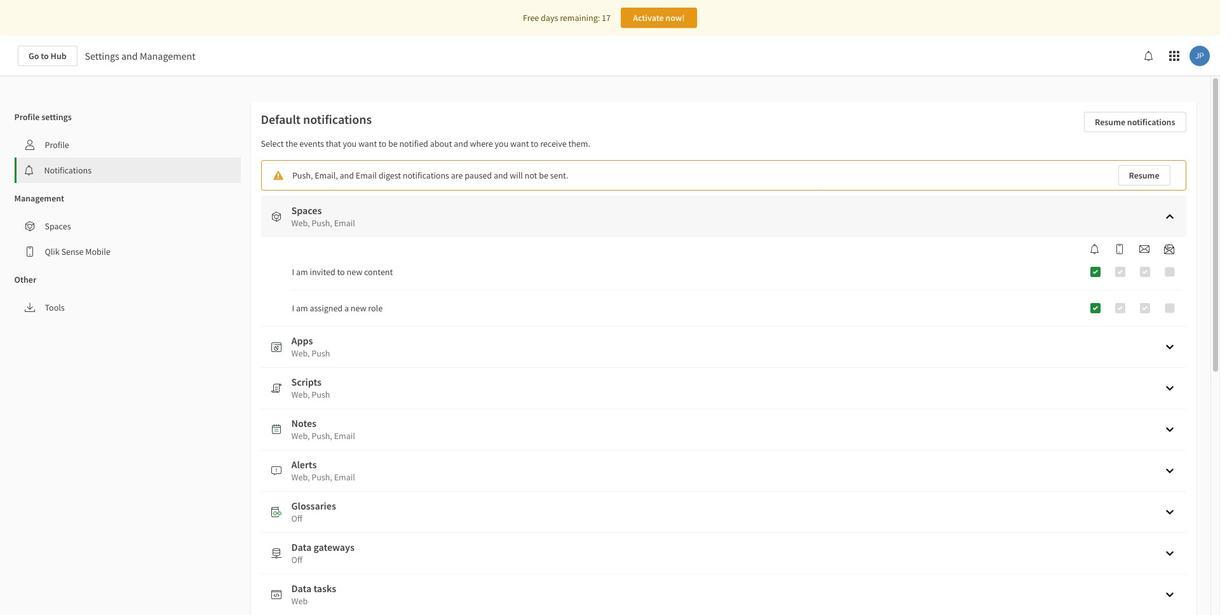 Task type: describe. For each thing, give the bounding box(es) containing it.
email for notes
[[334, 430, 355, 442]]

to left receive
[[531, 138, 539, 149]]

profile settings
[[14, 111, 72, 123]]

notifications link
[[16, 158, 241, 183]]

notifications inside "alert"
[[403, 170, 450, 181]]

notifications when using qlik sense in a browser element
[[1085, 244, 1105, 254]]

sent.
[[550, 170, 569, 181]]

i for i am assigned a new role
[[292, 303, 295, 314]]

push notifications in qlik sense mobile image
[[1115, 244, 1125, 254]]

go to hub
[[29, 50, 66, 62]]

content
[[364, 266, 393, 278]]

data for data gateways
[[292, 541, 312, 554]]

web, for notes
[[292, 430, 310, 442]]

profile link
[[14, 132, 241, 158]]

remaining:
[[560, 12, 600, 24]]

data gateways off
[[292, 541, 355, 566]]

settings
[[41, 111, 72, 123]]

resume button
[[1119, 165, 1171, 186]]

assigned
[[310, 303, 343, 314]]

push notifications in qlik sense mobile element
[[1110, 244, 1130, 254]]

are
[[451, 170, 463, 181]]

james peterson image
[[1190, 46, 1211, 66]]

free days remaining: 17
[[523, 12, 611, 24]]

settings and management
[[85, 50, 196, 62]]

push, for notes
[[312, 430, 332, 442]]

them.
[[569, 138, 591, 149]]

to right the invited
[[337, 266, 345, 278]]

email for push,
[[356, 170, 377, 181]]

i for i am invited to new content
[[292, 266, 295, 278]]

profile for profile
[[45, 139, 69, 151]]

1 horizontal spatial management
[[140, 50, 196, 62]]

web, for scripts
[[292, 389, 310, 401]]

web, for spaces
[[292, 217, 310, 229]]

go
[[29, 50, 39, 62]]

i am assigned a new role
[[292, 303, 383, 314]]

0 horizontal spatial be
[[388, 138, 398, 149]]

resume for resume
[[1130, 170, 1160, 181]]

new for role
[[351, 303, 367, 314]]

activate now! link
[[621, 8, 697, 28]]

notified
[[400, 138, 429, 149]]

push, for spaces
[[312, 217, 332, 229]]

alerts web, push, email
[[292, 458, 355, 483]]

settings
[[85, 50, 119, 62]]

17
[[602, 12, 611, 24]]

apps
[[292, 334, 313, 347]]

activate now!
[[633, 12, 685, 24]]

alert containing push, email, and email digest notifications are paused and will not be sent.
[[261, 160, 1187, 191]]

tools link
[[14, 295, 241, 320]]

not
[[525, 170, 538, 181]]

glossaries
[[292, 500, 336, 513]]

email,
[[315, 170, 338, 181]]

paused
[[465, 170, 492, 181]]

resume for resume notifications
[[1096, 116, 1126, 128]]

email for spaces
[[334, 217, 355, 229]]

default
[[261, 111, 301, 127]]

alerts
[[292, 458, 317, 471]]

spaces for spaces
[[45, 221, 71, 232]]

gateways
[[314, 541, 355, 554]]

mobile
[[85, 246, 110, 258]]

1 you from the left
[[343, 138, 357, 149]]

the
[[286, 138, 298, 149]]

tools
[[45, 302, 65, 313]]

and left will
[[494, 170, 508, 181]]

am for assigned
[[296, 303, 308, 314]]

0 horizontal spatial management
[[14, 193, 64, 204]]

notifications for resume notifications
[[1128, 116, 1176, 128]]

notifications sent to your email element
[[1135, 244, 1155, 254]]

web
[[292, 596, 308, 607]]

new for content
[[347, 266, 363, 278]]

other
[[14, 274, 36, 286]]

1 want from the left
[[359, 138, 377, 149]]



Task type: vqa. For each thing, say whether or not it's contained in the screenshot.
Navigation pane element
no



Task type: locate. For each thing, give the bounding box(es) containing it.
notifications for default notifications
[[303, 111, 372, 127]]

1 data from the top
[[292, 541, 312, 554]]

4 web, from the top
[[292, 430, 310, 442]]

to
[[41, 50, 49, 62], [379, 138, 387, 149], [531, 138, 539, 149], [337, 266, 345, 278]]

select
[[261, 138, 284, 149]]

email
[[356, 170, 377, 181], [334, 217, 355, 229], [334, 430, 355, 442], [334, 472, 355, 483]]

web, inside the spaces web, push, email
[[292, 217, 310, 229]]

push, inside the spaces web, push, email
[[312, 217, 332, 229]]

management
[[140, 50, 196, 62], [14, 193, 64, 204]]

glossaries off
[[292, 500, 336, 525]]

new
[[347, 266, 363, 278], [351, 303, 367, 314]]

0 horizontal spatial want
[[359, 138, 377, 149]]

0 vertical spatial data
[[292, 541, 312, 554]]

days
[[541, 12, 559, 24]]

push, left email,
[[292, 170, 313, 181]]

new left content
[[347, 266, 363, 278]]

i left the invited
[[292, 266, 295, 278]]

and
[[121, 50, 138, 62], [454, 138, 468, 149], [340, 170, 354, 181], [494, 170, 508, 181]]

and right email,
[[340, 170, 354, 181]]

0 horizontal spatial resume
[[1096, 116, 1126, 128]]

0 horizontal spatial notifications
[[303, 111, 372, 127]]

spaces down email,
[[292, 204, 322, 217]]

off
[[292, 513, 303, 525], [292, 554, 303, 566]]

0 vertical spatial profile
[[14, 111, 40, 123]]

data tasks web
[[292, 582, 337, 607]]

want
[[359, 138, 377, 149], [511, 138, 529, 149]]

data inside data gateways off
[[292, 541, 312, 554]]

push for apps
[[312, 348, 330, 359]]

events
[[300, 138, 324, 149]]

push inside scripts web, push
[[312, 389, 330, 401]]

web, for apps
[[292, 348, 310, 359]]

1 vertical spatial data
[[292, 582, 312, 595]]

email inside alerts web, push, email
[[334, 472, 355, 483]]

web, down notes
[[292, 430, 310, 442]]

2 you from the left
[[495, 138, 509, 149]]

am
[[296, 266, 308, 278], [296, 303, 308, 314]]

2 i from the top
[[292, 303, 295, 314]]

email inside the spaces web, push, email
[[334, 217, 355, 229]]

notifications sent to your email image
[[1140, 244, 1150, 254]]

push down apps
[[312, 348, 330, 359]]

am left the invited
[[296, 266, 308, 278]]

i
[[292, 266, 295, 278], [292, 303, 295, 314]]

0 vertical spatial be
[[388, 138, 398, 149]]

off up 'data tasks web'
[[292, 554, 303, 566]]

to right the go
[[41, 50, 49, 62]]

push inside apps web, push
[[312, 348, 330, 359]]

web, inside alerts web, push, email
[[292, 472, 310, 483]]

2 data from the top
[[292, 582, 312, 595]]

off inside data gateways off
[[292, 554, 303, 566]]

0 vertical spatial management
[[140, 50, 196, 62]]

1 am from the top
[[296, 266, 308, 278]]

want up will
[[511, 138, 529, 149]]

email for alerts
[[334, 472, 355, 483]]

want right that
[[359, 138, 377, 149]]

invited
[[310, 266, 336, 278]]

1 vertical spatial off
[[292, 554, 303, 566]]

spaces link
[[14, 214, 241, 239]]

resume up resume button
[[1096, 116, 1126, 128]]

resume notifications button
[[1085, 112, 1187, 132]]

1 horizontal spatial resume
[[1130, 170, 1160, 181]]

web, inside apps web, push
[[292, 348, 310, 359]]

1 vertical spatial new
[[351, 303, 367, 314]]

free
[[523, 12, 539, 24]]

1 vertical spatial push
[[312, 389, 330, 401]]

spaces
[[292, 204, 322, 217], [45, 221, 71, 232]]

data for data tasks
[[292, 582, 312, 595]]

be right not
[[539, 170, 549, 181]]

spaces for spaces web, push, email
[[292, 204, 322, 217]]

web, down scripts
[[292, 389, 310, 401]]

0 vertical spatial off
[[292, 513, 303, 525]]

web, inside notes web, push, email
[[292, 430, 310, 442]]

push,
[[292, 170, 313, 181], [312, 217, 332, 229], [312, 430, 332, 442], [312, 472, 332, 483]]

1 horizontal spatial notifications
[[403, 170, 450, 181]]

digest
[[379, 170, 401, 181]]

scripts
[[292, 376, 322, 389]]

1 horizontal spatial spaces
[[292, 204, 322, 217]]

profile left settings
[[14, 111, 40, 123]]

3 web, from the top
[[292, 389, 310, 401]]

push, down alerts
[[312, 472, 332, 483]]

web,
[[292, 217, 310, 229], [292, 348, 310, 359], [292, 389, 310, 401], [292, 430, 310, 442], [292, 472, 310, 483]]

sense
[[61, 246, 84, 258]]

go to hub link
[[18, 46, 77, 66]]

1 vertical spatial resume
[[1130, 170, 1160, 181]]

1 vertical spatial i
[[292, 303, 295, 314]]

web, down apps
[[292, 348, 310, 359]]

5 web, from the top
[[292, 472, 310, 483]]

qlik sense mobile
[[45, 246, 110, 258]]

profile up notifications
[[45, 139, 69, 151]]

i left assigned
[[292, 303, 295, 314]]

2 web, from the top
[[292, 348, 310, 359]]

2 off from the top
[[292, 554, 303, 566]]

new right a
[[351, 303, 367, 314]]

resume
[[1096, 116, 1126, 128], [1130, 170, 1160, 181]]

email up glossaries
[[334, 472, 355, 483]]

that
[[326, 138, 341, 149]]

1 horizontal spatial you
[[495, 138, 509, 149]]

data left gateways
[[292, 541, 312, 554]]

0 vertical spatial spaces
[[292, 204, 322, 217]]

resume notifications
[[1096, 116, 1176, 128]]

0 vertical spatial resume
[[1096, 116, 1126, 128]]

email left digest
[[356, 170, 377, 181]]

web, inside scripts web, push
[[292, 389, 310, 401]]

and right about
[[454, 138, 468, 149]]

1 vertical spatial management
[[14, 193, 64, 204]]

1 push from the top
[[312, 348, 330, 359]]

data inside 'data tasks web'
[[292, 582, 312, 595]]

notes web, push, email
[[292, 417, 355, 442]]

notifications inside button
[[1128, 116, 1176, 128]]

2 am from the top
[[296, 303, 308, 314]]

push, inside alerts web, push, email
[[312, 472, 332, 483]]

notifications left 'are'
[[403, 170, 450, 181]]

1 off from the top
[[292, 513, 303, 525]]

email inside notes web, push, email
[[334, 430, 355, 442]]

1 horizontal spatial want
[[511, 138, 529, 149]]

be left notified
[[388, 138, 398, 149]]

push, down notes
[[312, 430, 332, 442]]

you
[[343, 138, 357, 149], [495, 138, 509, 149]]

1 vertical spatial spaces
[[45, 221, 71, 232]]

resume inside "alert"
[[1130, 170, 1160, 181]]

2 push from the top
[[312, 389, 330, 401]]

web, for alerts
[[292, 472, 310, 483]]

you right where
[[495, 138, 509, 149]]

push
[[312, 348, 330, 359], [312, 389, 330, 401]]

2 want from the left
[[511, 138, 529, 149]]

will
[[510, 170, 523, 181]]

push, email, and email digest notifications are paused and will not be sent.
[[292, 170, 569, 181]]

you right that
[[343, 138, 357, 149]]

notifications up that
[[303, 111, 372, 127]]

now!
[[666, 12, 685, 24]]

push down scripts
[[312, 389, 330, 401]]

notifications bundled in a daily email digest element
[[1159, 244, 1180, 254]]

i am invited to new content
[[292, 266, 393, 278]]

0 vertical spatial new
[[347, 266, 363, 278]]

notifications when using qlik sense in a browser image
[[1090, 244, 1100, 254]]

activate
[[633, 12, 664, 24]]

be inside "alert"
[[539, 170, 549, 181]]

1 vertical spatial be
[[539, 170, 549, 181]]

about
[[430, 138, 452, 149]]

1 horizontal spatial be
[[539, 170, 549, 181]]

off down glossaries
[[292, 513, 303, 525]]

a
[[345, 303, 349, 314]]

web, down alerts
[[292, 472, 310, 483]]

scripts web, push
[[292, 376, 330, 401]]

profile
[[14, 111, 40, 123], [45, 139, 69, 151]]

profile for profile settings
[[14, 111, 40, 123]]

spaces up qlik
[[45, 221, 71, 232]]

0 horizontal spatial spaces
[[45, 221, 71, 232]]

role
[[368, 303, 383, 314]]

0 vertical spatial push
[[312, 348, 330, 359]]

email up alerts web, push, email in the bottom left of the page
[[334, 430, 355, 442]]

push, inside notes web, push, email
[[312, 430, 332, 442]]

push, for alerts
[[312, 472, 332, 483]]

qlik
[[45, 246, 60, 258]]

1 horizontal spatial profile
[[45, 139, 69, 151]]

push, down email,
[[312, 217, 332, 229]]

notifications
[[44, 165, 92, 176]]

am for invited
[[296, 266, 308, 278]]

receive
[[541, 138, 567, 149]]

and right settings
[[121, 50, 138, 62]]

spaces web, push, email
[[292, 204, 355, 229]]

data
[[292, 541, 312, 554], [292, 582, 312, 595]]

email up the i am invited to new content
[[334, 217, 355, 229]]

1 web, from the top
[[292, 217, 310, 229]]

be
[[388, 138, 398, 149], [539, 170, 549, 181]]

push for scripts
[[312, 389, 330, 401]]

notifications
[[303, 111, 372, 127], [1128, 116, 1176, 128], [403, 170, 450, 181]]

1 vertical spatial am
[[296, 303, 308, 314]]

am left assigned
[[296, 303, 308, 314]]

data up "web"
[[292, 582, 312, 595]]

notifications bundled in a daily email digest image
[[1165, 244, 1175, 254]]

to left notified
[[379, 138, 387, 149]]

web, up the invited
[[292, 217, 310, 229]]

resume down resume notifications button
[[1130, 170, 1160, 181]]

qlik sense mobile link
[[14, 239, 241, 265]]

notifications up resume button
[[1128, 116, 1176, 128]]

0 vertical spatial am
[[296, 266, 308, 278]]

2 horizontal spatial notifications
[[1128, 116, 1176, 128]]

1 vertical spatial profile
[[45, 139, 69, 151]]

0 vertical spatial i
[[292, 266, 295, 278]]

0 horizontal spatial you
[[343, 138, 357, 149]]

spaces inside the spaces web, push, email
[[292, 204, 322, 217]]

notes
[[292, 417, 317, 430]]

default notifications
[[261, 111, 372, 127]]

hub
[[51, 50, 66, 62]]

where
[[470, 138, 493, 149]]

tasks
[[314, 582, 337, 595]]

1 i from the top
[[292, 266, 295, 278]]

select the events that you want to be notified about and where you want to receive them.
[[261, 138, 591, 149]]

email inside "alert"
[[356, 170, 377, 181]]

0 horizontal spatial profile
[[14, 111, 40, 123]]

off inside glossaries off
[[292, 513, 303, 525]]

alert
[[261, 160, 1187, 191]]

apps web, push
[[292, 334, 330, 359]]



